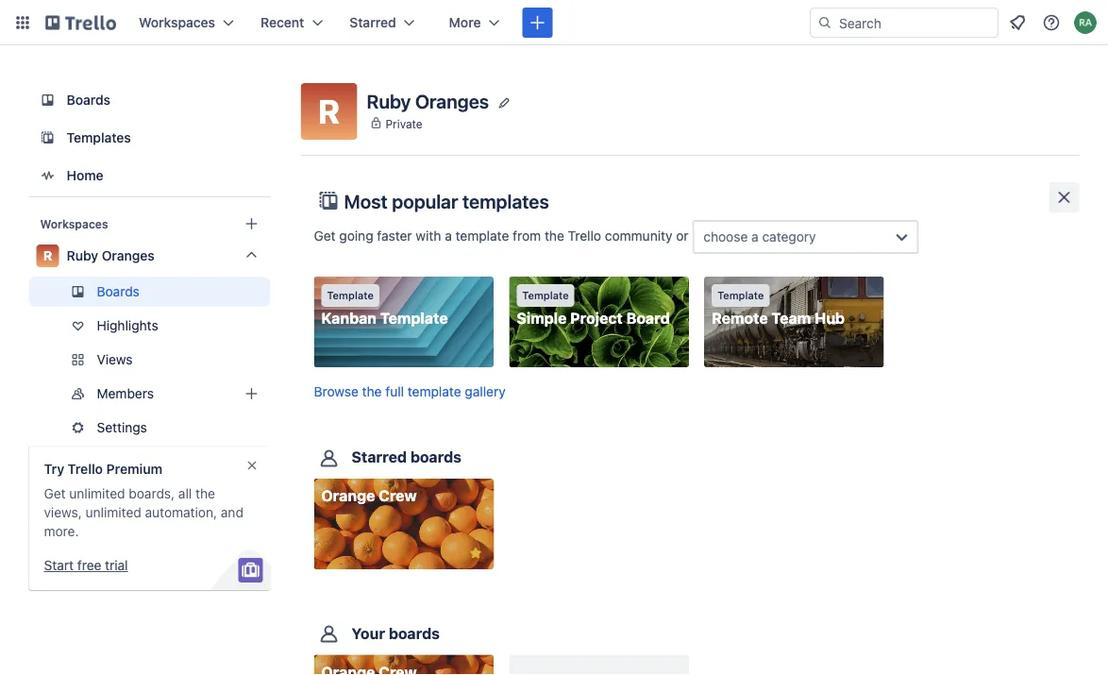 Task type: locate. For each thing, give the bounding box(es) containing it.
open information menu image
[[1042, 13, 1061, 32]]

most
[[344, 190, 388, 212]]

ruby oranges up the 'private'
[[367, 90, 489, 112]]

browse the full template gallery link
[[314, 384, 506, 400]]

ruby up the 'private'
[[367, 90, 411, 112]]

home image
[[36, 164, 59, 187]]

starred up orange crew
[[352, 448, 407, 466]]

trial
[[105, 558, 128, 573]]

boards link up highlights link
[[29, 277, 271, 307]]

0 vertical spatial boards
[[67, 92, 111, 108]]

template inside template simple project board
[[522, 289, 569, 302]]

0 vertical spatial trello
[[568, 228, 602, 243]]

the right all
[[196, 486, 215, 501]]

workspaces
[[139, 15, 215, 30], [40, 217, 108, 230]]

boards
[[411, 448, 462, 466], [389, 624, 440, 642]]

boards up crew
[[411, 448, 462, 466]]

browse the full template gallery
[[314, 384, 506, 400]]

template simple project board
[[517, 289, 670, 327]]

hub
[[815, 309, 845, 327]]

0 horizontal spatial the
[[196, 486, 215, 501]]

more.
[[44, 524, 79, 539]]

1 horizontal spatial r
[[318, 92, 340, 131]]

team
[[772, 309, 811, 327]]

1 horizontal spatial workspaces
[[139, 15, 215, 30]]

1 vertical spatial get
[[44, 486, 66, 501]]

0 horizontal spatial get
[[44, 486, 66, 501]]

oranges up the 'private'
[[415, 90, 489, 112]]

ruby oranges up highlights
[[67, 248, 155, 263]]

0 horizontal spatial ruby oranges
[[67, 248, 155, 263]]

workspaces inside popup button
[[139, 15, 215, 30]]

a
[[445, 228, 452, 243], [752, 229, 759, 245]]

full
[[386, 384, 404, 400]]

ruby oranges
[[367, 90, 489, 112], [67, 248, 155, 263]]

0 vertical spatial workspaces
[[139, 15, 215, 30]]

template up "simple" at the top of page
[[522, 289, 569, 302]]

1 vertical spatial trello
[[68, 461, 103, 477]]

0 horizontal spatial trello
[[68, 461, 103, 477]]

the for try trello premium get unlimited boards, all the views, unlimited automation, and more.
[[196, 486, 215, 501]]

unlimited
[[69, 486, 125, 501], [86, 505, 141, 520]]

2 horizontal spatial the
[[545, 228, 565, 243]]

highlights
[[97, 318, 158, 333]]

1 vertical spatial boards
[[389, 624, 440, 642]]

boards
[[67, 92, 111, 108], [97, 284, 140, 299]]

workspaces button
[[127, 8, 246, 38]]

starred
[[350, 15, 396, 30], [352, 448, 407, 466]]

0 vertical spatial the
[[545, 228, 565, 243]]

1 vertical spatial unlimited
[[86, 505, 141, 520]]

oranges up highlights
[[102, 248, 155, 263]]

1 vertical spatial workspaces
[[40, 217, 108, 230]]

0 vertical spatial get
[[314, 228, 336, 243]]

unlimited down boards,
[[86, 505, 141, 520]]

boards up highlights
[[97, 284, 140, 299]]

r left the 'private'
[[318, 92, 340, 131]]

private
[[386, 117, 423, 130]]

template up kanban
[[327, 289, 374, 302]]

ruby anderson (rubyanderson7) image
[[1075, 11, 1097, 34]]

template inside template remote team hub
[[718, 289, 764, 302]]

views link
[[29, 345, 271, 375]]

0 vertical spatial ruby
[[367, 90, 411, 112]]

members
[[97, 386, 154, 401]]

the right from at the top of the page
[[545, 228, 565, 243]]

highlights link
[[29, 311, 271, 341]]

1 vertical spatial the
[[362, 384, 382, 400]]

boards up templates
[[67, 92, 111, 108]]

your
[[352, 624, 385, 642]]

a right with
[[445, 228, 452, 243]]

boards right your
[[389, 624, 440, 642]]

the inside try trello premium get unlimited boards, all the views, unlimited automation, and more.
[[196, 486, 215, 501]]

template right full
[[408, 384, 461, 400]]

unlimited up views,
[[69, 486, 125, 501]]

1 vertical spatial oranges
[[102, 248, 155, 263]]

template
[[327, 289, 374, 302], [522, 289, 569, 302], [718, 289, 764, 302], [380, 309, 448, 327]]

community
[[605, 228, 673, 243]]

0 vertical spatial boards
[[411, 448, 462, 466]]

1 horizontal spatial oranges
[[415, 90, 489, 112]]

the left full
[[362, 384, 382, 400]]

get
[[314, 228, 336, 243], [44, 486, 66, 501]]

boards link
[[29, 83, 271, 117], [29, 277, 271, 307]]

1 vertical spatial starred
[[352, 448, 407, 466]]

get up views,
[[44, 486, 66, 501]]

starred inside popup button
[[350, 15, 396, 30]]

ruby down home
[[67, 248, 98, 263]]

get left going
[[314, 228, 336, 243]]

your boards
[[352, 624, 440, 642]]

1 horizontal spatial trello
[[568, 228, 602, 243]]

1 horizontal spatial a
[[752, 229, 759, 245]]

and
[[221, 505, 244, 520]]

0 horizontal spatial ruby
[[67, 248, 98, 263]]

1 vertical spatial boards link
[[29, 277, 271, 307]]

0 horizontal spatial oranges
[[102, 248, 155, 263]]

primary element
[[0, 0, 1109, 45]]

0 vertical spatial boards link
[[29, 83, 271, 117]]

recent button
[[249, 8, 335, 38]]

0 horizontal spatial workspaces
[[40, 217, 108, 230]]

0 horizontal spatial r
[[43, 248, 52, 263]]

starred button
[[338, 8, 427, 38]]

starred right recent popup button
[[350, 15, 396, 30]]

template for kanban
[[327, 289, 374, 302]]

template up remote
[[718, 289, 764, 302]]

r down the home icon at the top of page
[[43, 248, 52, 263]]

crew
[[379, 487, 417, 505]]

all
[[178, 486, 192, 501]]

trello
[[568, 228, 602, 243], [68, 461, 103, 477]]

free
[[77, 558, 101, 573]]

home
[[67, 168, 103, 183]]

starred for starred boards
[[352, 448, 407, 466]]

0 horizontal spatial a
[[445, 228, 452, 243]]

trello right try on the left bottom of the page
[[68, 461, 103, 477]]

templates
[[67, 130, 131, 145]]

2 vertical spatial the
[[196, 486, 215, 501]]

project
[[571, 309, 623, 327]]

1 horizontal spatial get
[[314, 228, 336, 243]]

template remote team hub
[[712, 289, 845, 327]]

template down templates
[[456, 228, 509, 243]]

boards link up templates link
[[29, 83, 271, 117]]

a right choose at the top right of page
[[752, 229, 759, 245]]

choose
[[704, 229, 748, 245]]

template
[[456, 228, 509, 243], [408, 384, 461, 400]]

premium
[[106, 461, 163, 477]]

1 horizontal spatial ruby
[[367, 90, 411, 112]]

search image
[[818, 15, 833, 30]]

0 vertical spatial starred
[[350, 15, 396, 30]]

members link
[[29, 379, 271, 409]]

views
[[97, 352, 133, 367]]

start
[[44, 558, 74, 573]]

Search field
[[833, 8, 998, 37]]

0 vertical spatial ruby oranges
[[367, 90, 489, 112]]

trello left community
[[568, 228, 602, 243]]

0 vertical spatial r
[[318, 92, 340, 131]]

get inside try trello premium get unlimited boards, all the views, unlimited automation, and more.
[[44, 486, 66, 501]]

the
[[545, 228, 565, 243], [362, 384, 382, 400], [196, 486, 215, 501]]

with
[[416, 228, 441, 243]]

1 boards link from the top
[[29, 83, 271, 117]]

r
[[318, 92, 340, 131], [43, 248, 52, 263]]

ruby
[[367, 90, 411, 112], [67, 248, 98, 263]]

oranges
[[415, 90, 489, 112], [102, 248, 155, 263]]



Task type: vqa. For each thing, say whether or not it's contained in the screenshot.
Power-Ups to the left
no



Task type: describe. For each thing, give the bounding box(es) containing it.
boards,
[[129, 486, 175, 501]]

category
[[762, 229, 816, 245]]

or
[[676, 228, 689, 243]]

choose a category
[[704, 229, 816, 245]]

try
[[44, 461, 64, 477]]

back to home image
[[45, 8, 116, 38]]

templates
[[463, 190, 549, 212]]

template for simple
[[522, 289, 569, 302]]

create a workspace image
[[240, 212, 263, 235]]

r inside 'button'
[[318, 92, 340, 131]]

going
[[339, 228, 374, 243]]

trello inside try trello premium get unlimited boards, all the views, unlimited automation, and more.
[[68, 461, 103, 477]]

1 vertical spatial r
[[43, 248, 52, 263]]

home link
[[29, 159, 271, 193]]

1 vertical spatial template
[[408, 384, 461, 400]]

settings link
[[29, 413, 271, 443]]

1 vertical spatial ruby oranges
[[67, 248, 155, 263]]

0 vertical spatial template
[[456, 228, 509, 243]]

1 horizontal spatial ruby oranges
[[367, 90, 489, 112]]

popular
[[392, 190, 458, 212]]

template right kanban
[[380, 309, 448, 327]]

automation,
[[145, 505, 217, 520]]

orange
[[322, 487, 375, 505]]

the for get going faster with a template from the trello community or
[[545, 228, 565, 243]]

orange crew
[[322, 487, 417, 505]]

click to unstar this board. it will be removed from your starred list. image
[[467, 545, 484, 562]]

starred for starred
[[350, 15, 396, 30]]

views,
[[44, 505, 82, 520]]

boards for starred boards
[[411, 448, 462, 466]]

board image
[[36, 89, 59, 111]]

more button
[[438, 8, 511, 38]]

get going faster with a template from the trello community or
[[314, 228, 692, 243]]

most popular templates
[[344, 190, 549, 212]]

0 vertical spatial oranges
[[415, 90, 489, 112]]

2 boards link from the top
[[29, 277, 271, 307]]

templates link
[[29, 121, 271, 155]]

gallery
[[465, 384, 506, 400]]

kanban
[[322, 309, 377, 327]]

recent
[[261, 15, 304, 30]]

start free trial button
[[44, 556, 128, 575]]

starred boards
[[352, 448, 462, 466]]

0 vertical spatial unlimited
[[69, 486, 125, 501]]

add image
[[240, 382, 263, 405]]

more
[[449, 15, 481, 30]]

remote
[[712, 309, 768, 327]]

orange crew link
[[314, 479, 494, 570]]

try trello premium get unlimited boards, all the views, unlimited automation, and more.
[[44, 461, 244, 539]]

switch to… image
[[13, 13, 32, 32]]

0 notifications image
[[1007, 11, 1029, 34]]

template for remote
[[718, 289, 764, 302]]

boards for your boards
[[389, 624, 440, 642]]

settings
[[97, 420, 147, 435]]

simple
[[517, 309, 567, 327]]

r button
[[301, 83, 357, 140]]

template kanban template
[[322, 289, 448, 327]]

browse
[[314, 384, 359, 400]]

start free trial
[[44, 558, 128, 573]]

template board image
[[36, 127, 59, 149]]

1 horizontal spatial the
[[362, 384, 382, 400]]

from
[[513, 228, 541, 243]]

create board or workspace image
[[528, 13, 547, 32]]

faster
[[377, 228, 412, 243]]

1 vertical spatial ruby
[[67, 248, 98, 263]]

1 vertical spatial boards
[[97, 284, 140, 299]]

board
[[627, 309, 670, 327]]



